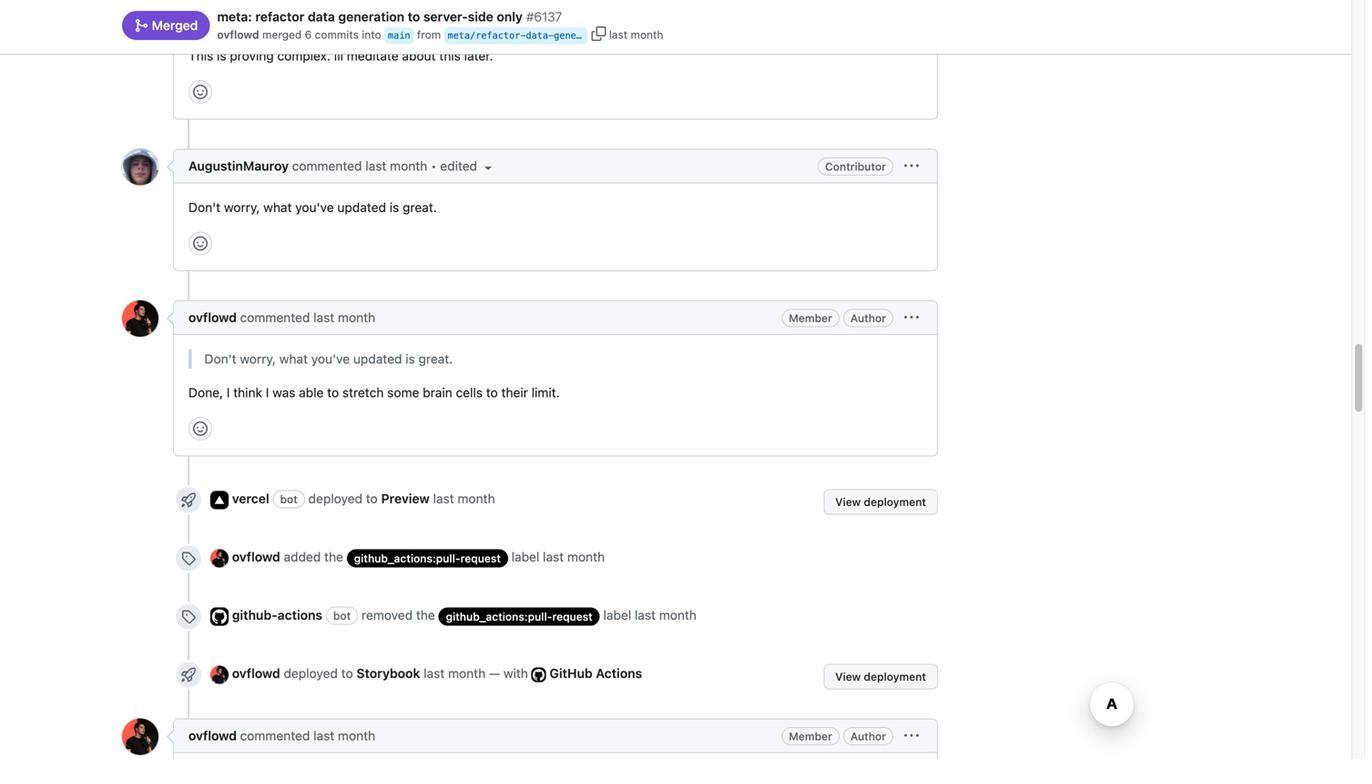 Task type: locate. For each thing, give the bounding box(es) containing it.
the right added
[[324, 550, 343, 565]]

0 horizontal spatial is
[[217, 48, 226, 63]]

0 vertical spatial don't
[[189, 200, 221, 215]]

ovflowd
[[217, 28, 259, 41], [189, 310, 237, 325], [232, 550, 280, 565], [232, 666, 280, 681], [189, 729, 237, 744]]

to
[[408, 9, 420, 24], [428, 15, 440, 30], [327, 385, 339, 400], [486, 385, 498, 400], [366, 491, 378, 506], [341, 666, 353, 681]]

updated down augustinmauroy commented last month
[[337, 200, 386, 215]]

that down release
[[362, 15, 385, 30]]

1 vertical spatial ovflowd commented last month
[[189, 729, 375, 744]]

this left 'path,'
[[532, 0, 553, 10]]

bot inside "bot removed   the github_actions:pull-request"
[[333, 610, 351, 623]]

deployed
[[308, 491, 363, 506], [284, 666, 338, 681]]

edited
[[440, 158, 481, 173]]

author
[[851, 312, 886, 325], [851, 730, 886, 743]]

don't worry, what you've updated is great.
[[189, 200, 437, 215], [204, 352, 453, 367]]

1 show options image from the top
[[905, 311, 919, 325]]

add or remove reactions element
[[189, 80, 212, 104], [189, 232, 212, 255], [189, 417, 212, 441]]

endpoint
[[737, 0, 789, 10]]

1 ovflowd commented last month from the top
[[189, 310, 375, 325]]

ovflowd left added
[[232, 550, 280, 565]]

add or remove reactions element down done,
[[189, 417, 212, 441]]

ovflowd link left added
[[232, 550, 280, 565]]

ovflowd down @ovflowd image
[[189, 729, 237, 744]]

the
[[227, 0, 246, 10], [624, 15, 643, 30], [324, 550, 343, 565], [416, 608, 435, 623]]

0 vertical spatial github_actions:pull-request link
[[347, 549, 508, 568]]

ovflowd up done,
[[189, 310, 237, 325]]

1 vertical spatial view deployment
[[836, 671, 926, 684]]

1 vertical spatial add or remove reactions element
[[189, 232, 212, 255]]

for the blog post data and release data, i could explore this path, so that we don't call this endpoint on every bootstrap of isr, but still, something that i need to honestly check what would be the best appropriate path here.
[[204, 0, 903, 30]]

with
[[504, 666, 528, 681]]

0 vertical spatial github_actions:pull-
[[354, 552, 461, 565]]

don't
[[189, 200, 221, 215], [204, 352, 236, 367]]

some
[[387, 385, 419, 400]]

2 view from the top
[[836, 671, 861, 684]]

add or remove reactions image
[[193, 422, 208, 436]]

that up be at the top left
[[607, 0, 631, 10]]

0 vertical spatial view deployment
[[836, 496, 926, 509]]

data
[[308, 0, 334, 10], [308, 9, 335, 24]]

0 horizontal spatial request
[[461, 552, 501, 565]]

github_actions:pull- for added
[[354, 552, 461, 565]]

0 vertical spatial show options image
[[905, 311, 919, 325]]

github_actions:pull- down preview link
[[354, 552, 461, 565]]

2 horizontal spatial is
[[406, 352, 415, 367]]

1 vertical spatial request
[[552, 611, 593, 623]]

tag image
[[181, 551, 196, 566]]

2 ovflowd commented last month from the top
[[189, 729, 375, 744]]

meta: refactor data generation to server-side only #6137
[[217, 9, 562, 24]]

add or remove reactions image down "augustinmauroy"
[[193, 236, 208, 251]]

request up "bot removed   the github_actions:pull-request"
[[461, 552, 501, 565]]

deployed up ovflowd added   the github_actions:pull-request
[[308, 491, 363, 506]]

ill
[[334, 48, 343, 63]]

1 vertical spatial deployed
[[284, 666, 338, 681]]

0 vertical spatial author
[[851, 312, 886, 325]]

label last month
[[512, 550, 605, 565], [603, 608, 697, 623]]

tag image
[[181, 610, 196, 624]]

2 vertical spatial commented
[[240, 729, 310, 744]]

what down augustinmauroy commented last month
[[263, 200, 292, 215]]

1 horizontal spatial bot
[[333, 610, 351, 623]]

2 add or remove reactions element from the top
[[189, 232, 212, 255]]

the right removed
[[416, 608, 435, 623]]

post
[[279, 0, 305, 10]]

1 member from the top
[[789, 312, 832, 325]]

ovflowd commented last month up was
[[189, 310, 375, 325]]

deployed link up ovflowd added   the github_actions:pull-request
[[308, 491, 363, 506]]

i left was
[[266, 385, 269, 400]]

0 vertical spatial generation
[[338, 9, 405, 24]]

2 view deployment from the top
[[836, 671, 926, 684]]

3 add or remove reactions element from the top
[[189, 417, 212, 441]]

1 vertical spatial member
[[789, 730, 832, 743]]

1 view deployment from the top
[[836, 496, 926, 509]]

0 vertical spatial deployed link
[[308, 491, 363, 506]]

show options image
[[905, 311, 919, 325], [905, 729, 919, 744]]

0 vertical spatial ovflowd commented last month
[[189, 310, 375, 325]]

deployed down actions
[[284, 666, 338, 681]]

bot right actions
[[333, 610, 351, 623]]

great. down •
[[403, 200, 437, 215]]

be
[[606, 15, 621, 30]]

request
[[461, 552, 501, 565], [552, 611, 593, 623]]

you've down augustinmauroy commented last month
[[295, 200, 334, 215]]

deployed link
[[308, 491, 363, 506], [284, 666, 338, 681]]

deployed link down actions
[[284, 666, 338, 681]]

every
[[810, 0, 842, 10]]

0 horizontal spatial bot
[[280, 493, 298, 506]]

ovflowd commented last month for 'ovflowd' "link" on top of done,
[[189, 310, 375, 325]]

github_actions:pull-request link up with
[[439, 608, 600, 626]]

github_actions:pull- up "—"
[[446, 611, 552, 623]]

this up appropriate
[[712, 0, 733, 10]]

don't down the augustinmauroy link
[[189, 200, 221, 215]]

member for 'ovflowd' "link" on top of done,
[[789, 312, 832, 325]]

don't up done,
[[204, 352, 236, 367]]

the inside ovflowd added   the github_actions:pull-request
[[324, 550, 343, 565]]

2 vertical spatial add or remove reactions element
[[189, 417, 212, 441]]

side
[[468, 9, 494, 24]]

you've up the able
[[311, 352, 350, 367]]

contributor
[[825, 160, 886, 173]]

actions
[[596, 666, 642, 681]]

triangle down image
[[481, 160, 495, 175]]

what
[[536, 15, 564, 30], [263, 200, 292, 215], [279, 352, 308, 367]]

we
[[634, 0, 651, 10]]

2 member from the top
[[789, 730, 832, 743]]

request for removed
[[552, 611, 593, 623]]

ovflowd commented last month down @ovflowd image
[[189, 729, 375, 744]]

view deployment
[[836, 496, 926, 509], [836, 671, 926, 684]]

last month
[[609, 28, 664, 41]]

0 vertical spatial worry,
[[224, 200, 260, 215]]

1 vertical spatial label
[[603, 608, 631, 623]]

2 author from the top
[[851, 730, 886, 743]]

1 vertical spatial add or remove reactions image
[[193, 236, 208, 251]]

i
[[442, 0, 446, 10], [389, 15, 392, 30], [227, 385, 230, 400], [266, 385, 269, 400]]

1 add or remove reactions element from the top
[[189, 80, 212, 104]]

of
[[204, 15, 216, 30]]

0 vertical spatial add or remove reactions element
[[189, 80, 212, 104]]

to left preview
[[366, 491, 378, 506]]

0 vertical spatial what
[[536, 15, 564, 30]]

github_actions:pull- inside ovflowd added   the github_actions:pull-request
[[354, 552, 461, 565]]

1 vertical spatial show options image
[[905, 729, 919, 744]]

augustinmauroy link
[[189, 158, 289, 173]]

their
[[501, 385, 528, 400]]

vercel
[[232, 491, 269, 506]]

don't worry, what you've updated is great. up the able
[[204, 352, 453, 367]]

1 vertical spatial worry,
[[240, 352, 276, 367]]

1 vertical spatial that
[[362, 15, 385, 30]]

ovflowd right @ovflowd image
[[232, 666, 280, 681]]

2 add or remove reactions image from the top
[[193, 236, 208, 251]]

this
[[532, 0, 553, 10], [712, 0, 733, 10], [439, 48, 461, 63]]

copy image
[[592, 26, 606, 41]]

1 vertical spatial label last month
[[603, 608, 697, 623]]

2 vertical spatial @ovflowd image
[[122, 719, 158, 756]]

1 vertical spatial github_actions:pull-
[[446, 611, 552, 623]]

updated up done, i think i was able to stretch some brain cells to their limit.
[[353, 352, 402, 367]]

worry, down "augustinmauroy"
[[224, 200, 260, 215]]

this left 'later.'
[[439, 48, 461, 63]]

1 horizontal spatial request
[[552, 611, 593, 623]]

1 horizontal spatial is
[[390, 200, 399, 215]]

ovflowd for last
[[232, 666, 280, 681]]

add or remove reactions image down this
[[193, 85, 208, 99]]

1 vertical spatial deployment
[[864, 671, 926, 684]]

commented for 'ovflowd' "link" below @ovflowd image
[[240, 729, 310, 744]]

0 vertical spatial member
[[789, 312, 832, 325]]

data up something in the top of the page
[[308, 0, 334, 10]]

great. up brain on the left of page
[[419, 352, 453, 367]]

ovflowd down meta:
[[217, 28, 259, 41]]

0 horizontal spatial label
[[512, 550, 540, 565]]

would
[[568, 15, 603, 30]]

0 vertical spatial label
[[512, 550, 540, 565]]

1 vertical spatial author
[[851, 730, 886, 743]]

to down data,
[[428, 15, 440, 30]]

github_actions:pull-request link down preview link
[[347, 549, 508, 568]]

updated
[[337, 200, 386, 215], [353, 352, 402, 367]]

label
[[512, 550, 540, 565], [603, 608, 631, 623]]

blog
[[250, 0, 275, 10]]

github_actions:pull- inside "bot removed   the github_actions:pull-request"
[[446, 611, 552, 623]]

0 vertical spatial is
[[217, 48, 226, 63]]

is
[[217, 48, 226, 63], [390, 200, 399, 215], [406, 352, 415, 367]]

request up github
[[552, 611, 593, 623]]

0 vertical spatial view deployment link
[[824, 490, 938, 515]]

commented
[[292, 158, 362, 173], [240, 310, 310, 325], [240, 729, 310, 744]]

generation down the would
[[554, 30, 610, 41]]

2 horizontal spatial this
[[712, 0, 733, 10]]

1 horizontal spatial that
[[607, 0, 631, 10]]

month
[[631, 28, 664, 41], [390, 158, 427, 173], [338, 310, 375, 325], [458, 491, 495, 506], [567, 550, 605, 565], [659, 608, 697, 623], [448, 666, 486, 681], [338, 729, 375, 744]]

0 vertical spatial @ovflowd image
[[122, 301, 158, 337]]

0 vertical spatial add or remove reactions image
[[193, 85, 208, 99]]

request inside ovflowd added   the github_actions:pull-request
[[461, 552, 501, 565]]

ovflowd link down @ovflowd image
[[189, 729, 237, 744]]

explore
[[485, 0, 528, 10]]

what up was
[[279, 352, 308, 367]]

about
[[402, 48, 436, 63]]

storybook link
[[357, 666, 420, 681]]

only
[[497, 9, 523, 24]]

this
[[189, 48, 213, 63]]

deployment
[[864, 496, 926, 509], [864, 671, 926, 684]]

label up "bot removed   the github_actions:pull-request"
[[512, 550, 540, 565]]

what inside for the blog post data and release data, i could explore this path, so that we don't call this endpoint on every bootstrap of isr, but still, something that i need to honestly check what would be the best appropriate path here.
[[536, 15, 564, 30]]

2 show options image from the top
[[905, 729, 919, 744]]

bot right vercel 'link'
[[280, 493, 298, 506]]

0 vertical spatial request
[[461, 552, 501, 565]]

ovflowd commented last month
[[189, 310, 375, 325], [189, 729, 375, 744]]

member
[[789, 312, 832, 325], [789, 730, 832, 743]]

label up the actions
[[603, 608, 631, 623]]

add or remove reactions element down "augustinmauroy"
[[189, 232, 212, 255]]

ovflowd added   the github_actions:pull-request
[[232, 550, 501, 565]]

github-actions link
[[232, 608, 323, 623]]

github_actions:pull-
[[354, 552, 461, 565], [446, 611, 552, 623]]

ovflowd link
[[217, 26, 259, 43], [189, 310, 237, 325], [232, 550, 280, 565], [232, 666, 280, 681], [189, 729, 237, 744]]

0 vertical spatial deployment
[[864, 496, 926, 509]]

ovflowd merged 6 commits into main from meta/refactor-data-generation
[[217, 28, 610, 41]]

show options image
[[905, 159, 919, 173]]

bot
[[280, 493, 298, 506], [333, 610, 351, 623]]

1 deployment from the top
[[864, 496, 926, 509]]

don't worry, what you've updated is great. down augustinmauroy commented last month
[[189, 200, 437, 215]]

1 vertical spatial bot
[[333, 610, 351, 623]]

0 vertical spatial bot
[[280, 493, 298, 506]]

add or remove reactions element down this
[[189, 80, 212, 104]]

1 author from the top
[[851, 312, 886, 325]]

bot removed   the github_actions:pull-request
[[333, 608, 593, 623]]

done, i think i was able to stretch some brain cells to their limit.
[[189, 385, 560, 400]]

add or remove reactions image
[[193, 85, 208, 99], [193, 236, 208, 251]]

worry, up think
[[240, 352, 276, 367]]

1 horizontal spatial generation
[[554, 30, 610, 41]]

request inside "bot removed   the github_actions:pull-request"
[[552, 611, 593, 623]]

that
[[607, 0, 631, 10], [362, 15, 385, 30]]

1 vertical spatial commented
[[240, 310, 310, 325]]

@vercel image
[[210, 491, 229, 509]]

generation up into
[[338, 9, 405, 24]]

ovflowd for into
[[217, 28, 259, 41]]

0 vertical spatial view
[[836, 496, 861, 509]]

1 vertical spatial view
[[836, 671, 861, 684]]

1 vertical spatial github_actions:pull-request link
[[439, 608, 600, 626]]

0 horizontal spatial generation
[[338, 9, 405, 24]]

so
[[590, 0, 604, 10]]

ovflowd inside ovflowd added   the github_actions:pull-request
[[232, 550, 280, 565]]

@ovflowd image
[[122, 301, 158, 337], [210, 549, 229, 568], [122, 719, 158, 756]]

view deployment for first the view deployment link from the bottom
[[836, 671, 926, 684]]

1 vertical spatial generation
[[554, 30, 610, 41]]

1 vertical spatial view deployment link
[[824, 664, 938, 690]]

what up data-
[[536, 15, 564, 30]]

2 vertical spatial is
[[406, 352, 415, 367]]

1 vertical spatial is
[[390, 200, 399, 215]]



Task type: vqa. For each thing, say whether or not it's contained in the screenshot.
"Check Translations" link
no



Task type: describe. For each thing, give the bounding box(es) containing it.
2 deployment from the top
[[864, 671, 926, 684]]

able
[[299, 385, 324, 400]]

0 vertical spatial don't worry, what you've updated is great.
[[189, 200, 437, 215]]

i right data,
[[442, 0, 446, 10]]

appropriate
[[676, 15, 744, 30]]

github actions link
[[550, 666, 642, 681]]

bootstrap
[[846, 0, 903, 10]]

show options image for 'ovflowd' "link" on top of done,
[[905, 311, 919, 325]]

meta: refactor data generation to server-side only link
[[217, 7, 523, 26]]

meta:
[[217, 9, 252, 24]]

done,
[[189, 385, 223, 400]]

path,
[[556, 0, 587, 10]]

github-actions
[[232, 608, 323, 623]]

cells
[[456, 385, 483, 400]]

proving
[[230, 48, 274, 63]]

the up "isr,"
[[227, 0, 246, 10]]

merged
[[262, 28, 302, 41]]

meditate
[[347, 48, 399, 63]]

preview link
[[381, 491, 430, 506]]

github
[[550, 666, 593, 681]]

best
[[647, 15, 673, 30]]

bot for bot
[[280, 493, 298, 506]]

commits
[[315, 28, 359, 41]]

i up main
[[389, 15, 392, 30]]

edited button
[[440, 157, 495, 176]]

view deployment for 1st the view deployment link
[[836, 496, 926, 509]]

brain
[[423, 385, 452, 400]]

author for 'ovflowd' "link" below @ovflowd image
[[851, 730, 886, 743]]

still,
[[269, 15, 293, 30]]

ovflowd commented last month for 'ovflowd' "link" below @ovflowd image
[[189, 729, 375, 744]]

author for 'ovflowd' "link" on top of done,
[[851, 312, 886, 325]]

@ovflowd image for 'ovflowd' "link" on top of done,
[[122, 301, 158, 337]]

and
[[338, 0, 360, 10]]

check
[[497, 15, 532, 30]]

1 vertical spatial updated
[[353, 352, 402, 367]]

0 vertical spatial that
[[607, 0, 631, 10]]

ovflowd link right @ovflowd image
[[232, 666, 280, 681]]

ovflowd link up done,
[[189, 310, 237, 325]]

github-
[[232, 608, 278, 623]]

1 add or remove reactions image from the top
[[193, 85, 208, 99]]

need
[[395, 15, 425, 30]]

to right the able
[[327, 385, 339, 400]]

0 vertical spatial great.
[[403, 200, 437, 215]]

the down we
[[624, 15, 643, 30]]

server-
[[424, 9, 468, 24]]

but
[[246, 15, 266, 30]]

0 vertical spatial commented
[[292, 158, 362, 173]]

@ovflowd image for 'ovflowd' "link" below @ovflowd image
[[122, 719, 158, 756]]

rocket image
[[181, 668, 196, 683]]

for
[[204, 0, 224, 10]]

generation inside ovflowd merged 6 commits into main from meta/refactor-data-generation
[[554, 30, 610, 41]]

main
[[388, 30, 410, 41]]

path
[[747, 15, 774, 30]]

—
[[489, 666, 500, 681]]

1 vertical spatial don't
[[204, 352, 236, 367]]

augustinmauroy
[[189, 158, 289, 173]]

ovflowd deployed to storybook last month — with
[[232, 666, 532, 681]]

storybook
[[357, 666, 420, 681]]

to inside for the blog post data and release data, i could explore this path, so that we don't call this endpoint on every bootstrap of isr, but still, something that i need to honestly check what would be the best appropriate path here.
[[428, 15, 440, 30]]

0 horizontal spatial this
[[439, 48, 461, 63]]

1 vertical spatial great.
[[419, 352, 453, 367]]

merged
[[148, 18, 198, 33]]

1 vertical spatial what
[[263, 200, 292, 215]]

think
[[233, 385, 262, 400]]

show options image for 'ovflowd' "link" below @ovflowd image
[[905, 729, 919, 744]]

github actions
[[550, 666, 642, 681]]

ovflowd for request
[[232, 550, 280, 565]]

data-
[[526, 30, 554, 41]]

@ovflowd image
[[210, 666, 229, 684]]

ovflowd link down meta:
[[217, 26, 259, 43]]

release
[[363, 0, 406, 10]]

stretch
[[342, 385, 384, 400]]

#6137
[[526, 9, 562, 24]]

refactor
[[255, 9, 305, 24]]

call
[[688, 0, 708, 10]]

vercel link
[[232, 491, 269, 506]]

1 vertical spatial @ovflowd image
[[210, 549, 229, 568]]

was
[[272, 385, 295, 400]]

added
[[284, 550, 321, 565]]

1 horizontal spatial label
[[603, 608, 631, 623]]

data,
[[409, 0, 439, 10]]

into
[[362, 28, 381, 41]]

0 vertical spatial deployed
[[308, 491, 363, 506]]

something
[[297, 15, 358, 30]]

actions
[[278, 608, 323, 623]]

2 vertical spatial what
[[279, 352, 308, 367]]

isr,
[[220, 15, 243, 30]]

add or remove reactions element for ovflowd
[[189, 417, 212, 441]]

later.
[[464, 48, 493, 63]]

6
[[305, 28, 312, 41]]

on
[[792, 0, 807, 10]]

i left think
[[227, 385, 230, 400]]

github_actions:pull- for removed
[[446, 611, 552, 623]]

rocket image
[[181, 493, 196, 508]]

to up ovflowd merged 6 commits into main from meta/refactor-data-generation
[[408, 9, 420, 24]]

0 vertical spatial you've
[[295, 200, 334, 215]]

1 vertical spatial don't worry, what you've updated is great.
[[204, 352, 453, 367]]

1 horizontal spatial this
[[532, 0, 553, 10]]

git merge image
[[134, 18, 148, 33]]

from
[[417, 28, 441, 41]]

main link
[[388, 27, 410, 44]]

the inside "bot removed   the github_actions:pull-request"
[[416, 608, 435, 623]]

0 vertical spatial updated
[[337, 200, 386, 215]]

meta/refactor-
[[448, 30, 526, 41]]

this is proving complex. ill meditate about this later.
[[189, 48, 493, 63]]

1 vertical spatial deployed link
[[284, 666, 338, 681]]

data up "6" on the left of the page
[[308, 9, 335, 24]]

1 view from the top
[[836, 496, 861, 509]]

honestly
[[443, 15, 493, 30]]

to left their
[[486, 385, 498, 400]]

to left storybook
[[341, 666, 353, 681]]

1 view deployment link from the top
[[824, 490, 938, 515]]

0 vertical spatial label last month
[[512, 550, 605, 565]]

complex.
[[277, 48, 331, 63]]

preview
[[381, 491, 430, 506]]

bot for bot removed   the github_actions:pull-request
[[333, 610, 351, 623]]

augustinmauroy commented last month
[[189, 158, 427, 173]]

0 horizontal spatial that
[[362, 15, 385, 30]]

@augustinmauroy image
[[122, 149, 158, 185]]

add or remove reactions element for augustinmauroy
[[189, 232, 212, 255]]

deployed to preview last month
[[308, 491, 495, 506]]

could
[[449, 0, 481, 10]]

data inside for the blog post data and release data, i could explore this path, so that we don't call this endpoint on every bootstrap of isr, but still, something that i need to honestly check what would be the best appropriate path here.
[[308, 0, 334, 10]]

•
[[431, 158, 437, 173]]

meta/refactor-data-generation link
[[448, 27, 610, 44]]

member for 'ovflowd' "link" below @ovflowd image
[[789, 730, 832, 743]]

removed
[[362, 608, 413, 623]]

commented for 'ovflowd' "link" on top of done,
[[240, 310, 310, 325]]

2 view deployment link from the top
[[824, 664, 938, 690]]

1 vertical spatial you've
[[311, 352, 350, 367]]

here.
[[777, 15, 807, 30]]

@github actions image
[[210, 608, 229, 626]]

limit.
[[532, 385, 560, 400]]

request for added
[[461, 552, 501, 565]]



